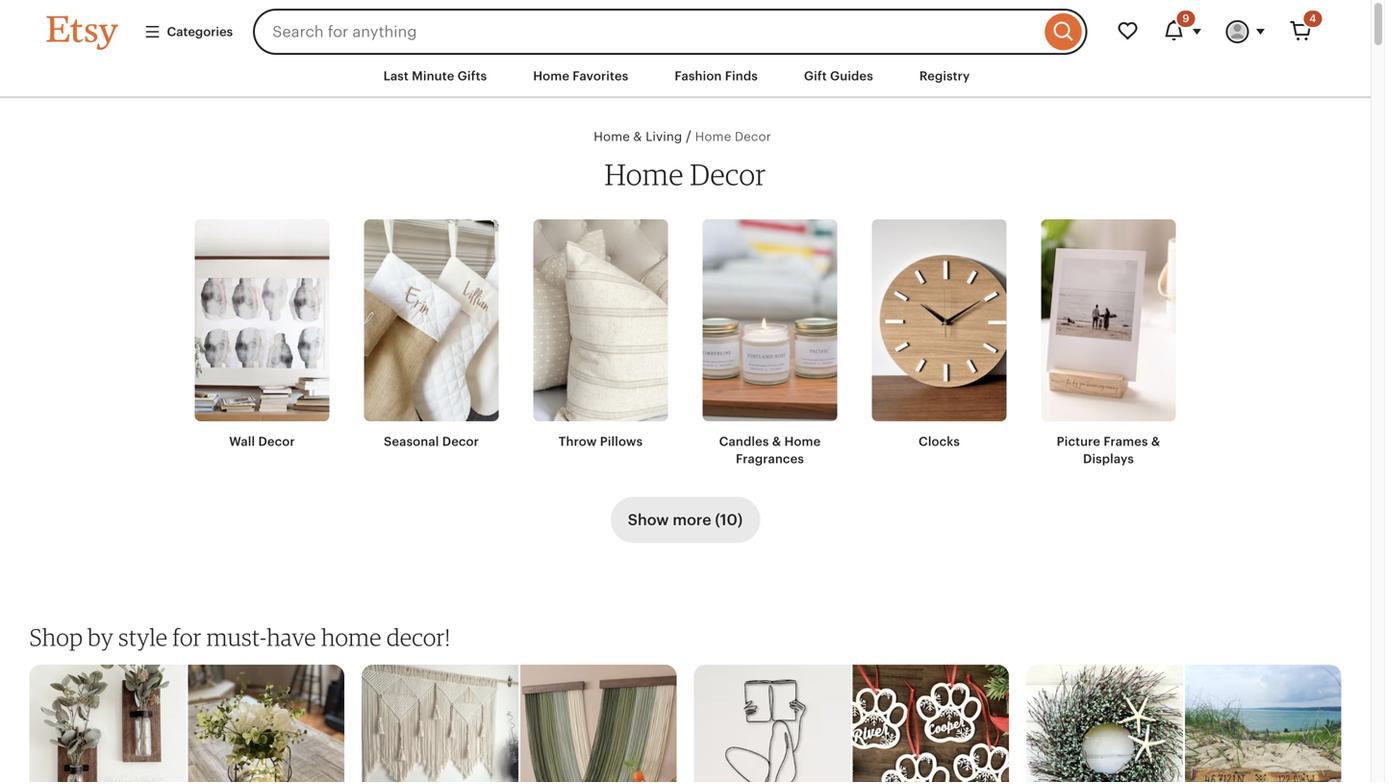 Task type: vqa. For each thing, say whether or not it's contained in the screenshot.
apart
no



Task type: locate. For each thing, give the bounding box(es) containing it.
decor right the wall
[[258, 434, 295, 449]]

show more (10) button
[[611, 497, 760, 543]]

rustic wood farmhouse sconces, wood wall sconces, farmhouse wall decor, propagation wall hanging, glass wall vase set of 2 image
[[28, 665, 186, 782]]

picture frames & displays link
[[1042, 219, 1176, 468]]

4
[[1310, 13, 1317, 25]]

decor for wall decor
[[258, 434, 295, 449]]

decor
[[735, 130, 772, 144], [690, 156, 766, 192], [258, 434, 295, 449], [442, 434, 479, 449]]

home down 'home & living' link
[[605, 156, 684, 192]]

none search field inside categories banner
[[253, 9, 1088, 55]]

last
[[384, 69, 409, 83]]

gifts
[[458, 69, 487, 83]]

& up the 'fragrances'
[[773, 434, 782, 449]]

vintage style farmhouse vase, rustic lantern decor, rustic farmhouse vase, floral arrangement, hostess gift country western decor, cozy image
[[188, 665, 345, 782]]

home up the 'fragrances'
[[785, 434, 821, 449]]

categories
[[167, 24, 233, 39]]

decor down finds
[[735, 130, 772, 144]]

home inside 'link'
[[533, 69, 570, 83]]

gift guides
[[804, 69, 874, 83]]

decor inside 'seasonal decor' link
[[442, 434, 479, 449]]

throw pillows
[[559, 434, 643, 449]]

&
[[634, 130, 642, 144], [773, 434, 782, 449], [1152, 434, 1161, 449]]

seasonal decor link
[[364, 219, 499, 450]]

show
[[628, 511, 669, 529]]

decor inside wall decor link
[[258, 434, 295, 449]]

home left living
[[594, 130, 630, 144]]

1 horizontal spatial &
[[773, 434, 782, 449]]

Search for anything text field
[[253, 9, 1041, 55]]

show more (10)
[[628, 511, 743, 529]]

style
[[119, 623, 168, 651]]

0 horizontal spatial &
[[634, 130, 642, 144]]

macrame yarn hanging, gift for mom, bedroom wall hanging, geometric home decor, scandinavian home decor, yarn art wall hanging w59 image
[[520, 665, 678, 782]]

& left living
[[634, 130, 642, 144]]

favorites
[[573, 69, 629, 83]]

home for decor
[[605, 156, 684, 192]]

& right frames
[[1152, 434, 1161, 449]]

seasonal decor
[[384, 434, 479, 449]]

personalized driftwood sign longitude latitude custom coordinates christmas gift housewarming gift new home anniversary coastal beach decor image
[[1185, 665, 1343, 782]]

living
[[646, 130, 683, 144]]

& inside home & living / home decor
[[634, 130, 642, 144]]

last minute gifts
[[384, 69, 487, 83]]

guides
[[831, 69, 874, 83]]

2 horizontal spatial &
[[1152, 434, 1161, 449]]

& inside 'candles & home fragrances'
[[773, 434, 782, 449]]

None search field
[[253, 9, 1088, 55]]

finds
[[725, 69, 758, 83]]

personalized dog paw ornament | custom pet christmas ornament | animal 2023 ornament image
[[853, 665, 1010, 782]]

macrame headboard, wall art decoration, large wall hanging, bohemian home decor tapestry, image
[[361, 665, 518, 782]]

home
[[533, 69, 570, 83], [594, 130, 630, 144], [695, 130, 732, 144], [605, 156, 684, 192], [785, 434, 821, 449]]

decor for home decor
[[690, 156, 766, 192]]

& for /
[[634, 130, 642, 144]]

home
[[321, 623, 382, 651]]

menu bar
[[12, 55, 1359, 98]]

candles
[[719, 434, 769, 449]]

fashion finds link
[[660, 59, 773, 94]]

decor down /
[[690, 156, 766, 192]]

clocks
[[919, 434, 960, 449]]

decor right seasonal
[[442, 434, 479, 449]]

gift guides link
[[790, 59, 888, 94]]

candles & home fragrances
[[719, 434, 821, 466]]

shop
[[29, 623, 83, 651]]

fashion finds
[[675, 69, 758, 83]]

home left favorites
[[533, 69, 570, 83]]

wall decor
[[229, 434, 295, 449]]



Task type: describe. For each thing, give the bounding box(es) containing it.
home favorites link
[[519, 59, 643, 94]]

fashion
[[675, 69, 722, 83]]

home inside 'candles & home fragrances'
[[785, 434, 821, 449]]

by
[[88, 623, 114, 651]]

(10)
[[715, 511, 743, 529]]

home decor
[[605, 156, 766, 192]]

pillows
[[600, 434, 643, 449]]

/
[[686, 129, 692, 144]]

home right /
[[695, 130, 732, 144]]

throw pillows link
[[534, 219, 668, 450]]

categories banner
[[12, 0, 1359, 55]]

clocks link
[[872, 219, 1007, 450]]

for
[[173, 623, 202, 651]]

gift
[[804, 69, 827, 83]]

decor!
[[387, 623, 451, 651]]

home & living link
[[594, 129, 683, 144]]

minimalist line art, metal wall decor, metal wall art, home wall hangings, geometric wall art, home metal decor image
[[693, 665, 851, 782]]

wall
[[229, 434, 255, 449]]

registry
[[920, 69, 970, 83]]

more
[[673, 511, 712, 529]]

candles & home fragrances link
[[703, 219, 838, 468]]

must-
[[207, 623, 267, 651]]

throw
[[559, 434, 597, 449]]

& inside picture frames & displays
[[1152, 434, 1161, 449]]

shop by style for must-have home decor!
[[29, 623, 451, 651]]

& for fragrances
[[773, 434, 782, 449]]

wall decor link
[[195, 219, 330, 450]]

home favorites
[[533, 69, 629, 83]]

picture frames & displays
[[1057, 434, 1161, 466]]

frames
[[1104, 434, 1149, 449]]

categories button
[[129, 14, 247, 49]]

decor for seasonal decor
[[442, 434, 479, 449]]

coastal wreath-star fish wreath-teal blue wreath-twig door wreath-gift for mom-coastal home decor-beach decor-coastal cowgirl decorations image
[[1026, 665, 1183, 782]]

picture
[[1057, 434, 1101, 449]]

registry link
[[905, 59, 985, 94]]

9 button
[[1151, 9, 1215, 55]]

home & living / home decor
[[594, 129, 772, 144]]

have
[[267, 623, 316, 651]]

decor inside home & living / home decor
[[735, 130, 772, 144]]

home for favorites
[[533, 69, 570, 83]]

displays
[[1084, 452, 1135, 466]]

minute
[[412, 69, 455, 83]]

seasonal
[[384, 434, 439, 449]]

last minute gifts link
[[369, 59, 502, 94]]

fragrances
[[736, 452, 804, 466]]

4 link
[[1278, 9, 1325, 55]]

9
[[1183, 13, 1190, 25]]

home for &
[[594, 130, 630, 144]]

menu bar containing last minute gifts
[[12, 55, 1359, 98]]



